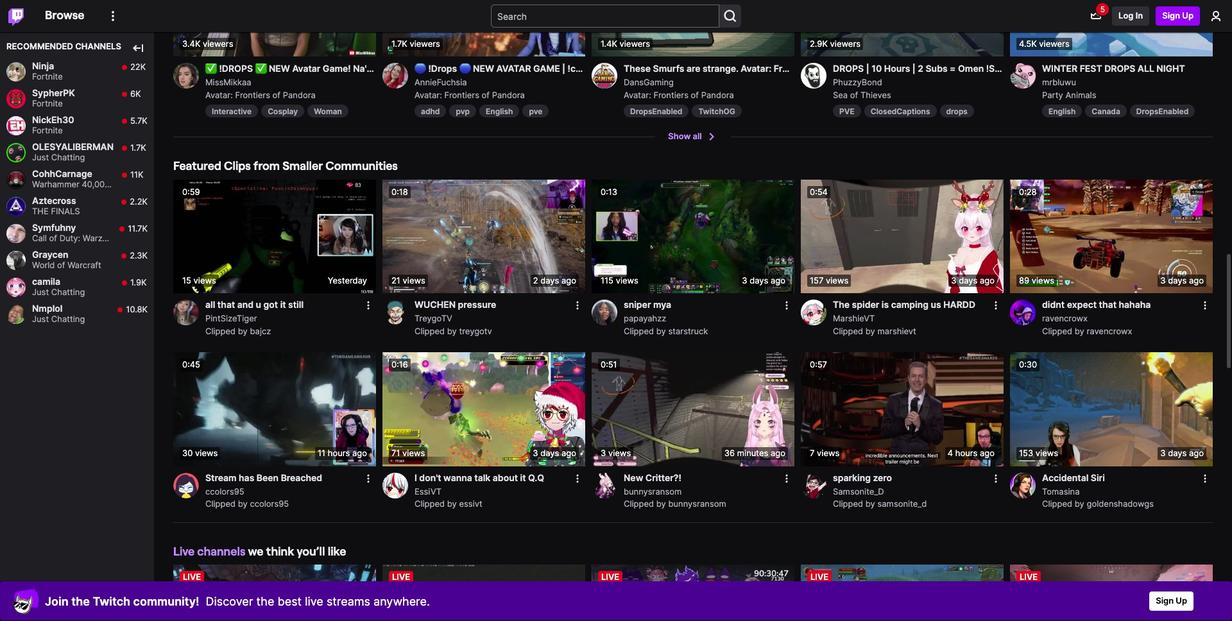 Task type: locate. For each thing, give the bounding box(es) containing it.
0 horizontal spatial frontiers
[[235, 90, 270, 100]]

all right show
[[693, 131, 702, 141]]

1 horizontal spatial drops
[[1105, 63, 1136, 74]]

2 avatar: frontiers of pandora from the left
[[624, 90, 734, 100]]

clipped down treygotv
[[415, 326, 445, 336]]

siri
[[1091, 472, 1105, 483]]

ninja
[[32, 61, 54, 72]]

didnt expect that hahaha image
[[1011, 180, 1213, 294]]

dansgaming image
[[592, 63, 618, 89]]

dropsenabled link down night
[[1130, 105, 1196, 118]]

sniper
[[624, 299, 651, 310]]

socials
[[495, 63, 527, 74]]

zero
[[873, 472, 892, 483]]

0 vertical spatial join
[[1044, 63, 1062, 74]]

clipped by samsonite_d link
[[833, 499, 927, 509]]

chatting for camila
[[51, 287, 85, 297]]

that inside didnt expect that hahaha ravencrowx clipped by ravencrowx
[[1100, 299, 1117, 310]]

avatar: frontiers of pandora link up pvp link on the left of page
[[415, 90, 525, 100]]

fortnite for nickeh30
[[32, 125, 63, 136]]

bunnysransom down critter?!
[[624, 486, 682, 497]]

just for olesyaliberman
[[32, 152, 49, 163]]

up for "sign up" button to the bottom
[[1176, 596, 1188, 606]]

0 vertical spatial sign up button
[[1156, 6, 1201, 26]]

dropsenabled link down dansgaming
[[624, 105, 689, 118]]

by inside the spider is camping us hardd marshievt clipped by marshievt
[[866, 326, 876, 336]]

0 horizontal spatial it
[[280, 299, 286, 310]]

fortnite inside "nickeh30 fortnite"
[[32, 125, 63, 136]]

0 vertical spatial cosplay
[[377, 63, 412, 74]]

!shipset
[[987, 63, 1022, 74]]

2 just from the top
[[32, 287, 49, 297]]

just inside nmplol just chatting
[[32, 314, 49, 324]]

2 pandora from the left
[[492, 90, 525, 100]]

0 horizontal spatial the
[[71, 595, 90, 608]]

english link down anniefuchsia link
[[480, 105, 520, 118]]

frontiers down dansgaming
[[654, 90, 689, 100]]

🔴 drops enabled 🔴warzone 3 is here!!! 🔴 new map 🔴 new movement 🔴 new gulag 🔴 ram-7 is back 🔴 is cod back? image
[[383, 565, 586, 621]]

pintsizetiger image
[[173, 300, 199, 326]]

drops link
[[940, 105, 975, 118]]

our
[[1064, 63, 1079, 74]]

frontiers up pvp link on the left of page
[[445, 90, 480, 100]]

pandora inside ✅ !drops ✅ new avatar game! na'vi cosplay | @missmikkaa on socials missmikkaa avatar: frontiers of pandora
[[283, 90, 316, 100]]

winter fest drops all night image
[[1011, 0, 1213, 57]]

clipped down essivt link
[[415, 499, 445, 509]]

by inside the new critter?! bunnysransom clipped by bunnysransom
[[657, 499, 666, 509]]

that inside "all that and u got it still pintsizetiger clipped by bajcz"
[[218, 299, 235, 310]]

0 horizontal spatial dropsenabled link
[[624, 105, 689, 118]]

u
[[256, 299, 261, 310]]

avatar: down missmikkaa
[[205, 90, 233, 100]]

0 vertical spatial all
[[693, 131, 702, 141]]

all that and u got it still pintsizetiger clipped by bajcz
[[205, 299, 304, 336]]

0 horizontal spatial that
[[218, 299, 235, 310]]

1 vertical spatial chatting
[[51, 287, 85, 297]]

clipped
[[205, 326, 236, 336], [415, 326, 445, 336], [624, 326, 654, 336], [833, 326, 864, 336], [1043, 326, 1073, 336], [205, 499, 236, 509], [415, 499, 445, 509], [624, 499, 654, 509], [833, 499, 864, 509], [1043, 499, 1073, 509]]

avatar: frontiers of pandora down dansgaming
[[624, 90, 734, 100]]

2 the from the left
[[257, 595, 274, 608]]

omen
[[959, 63, 984, 74]]

party animals link
[[1043, 90, 1097, 100]]

thieves
[[861, 90, 892, 100]]

0 horizontal spatial avatar: frontiers of pandora
[[415, 90, 525, 100]]

cosplay down new
[[268, 107, 298, 116]]

1 vertical spatial fortnite
[[32, 98, 63, 109]]

2 horizontal spatial frontiers
[[654, 90, 689, 100]]

by inside wuchen pressure treygotv clipped by treygotv
[[447, 326, 457, 336]]

1 horizontal spatial dropsenabled
[[1137, 107, 1189, 116]]

smaller
[[283, 159, 323, 173]]

clipped inside the spider is camping us hardd marshievt clipped by marshievt
[[833, 326, 864, 336]]

2 chatting from the top
[[51, 287, 85, 297]]

fortnite
[[32, 71, 63, 82], [32, 98, 63, 109], [32, 125, 63, 136]]

1 horizontal spatial cosplay
[[377, 63, 412, 74]]

3 | from the left
[[913, 63, 916, 74]]

[!rtthoughts] wh40k: rogue trader continues (!build) - otkvga @ 3pm et - !chonksweater / !invest / !emberville / !powergpu image
[[173, 565, 376, 621]]

pandora up cosplay link
[[283, 90, 316, 100]]

drops | 10 hours | 2 subs = omen !shipset 🎁 | join our captains !club phuzzybond sea of thieves
[[833, 63, 1144, 100]]

by down samsonite_d link
[[866, 499, 876, 509]]

mrbluwu
[[1043, 77, 1077, 87]]

✅
[[205, 63, 217, 74], [255, 63, 267, 74]]

=
[[950, 63, 956, 74]]

graycen image
[[6, 251, 26, 270]]

avatar: frontiers of pandora link for anniefuchsia
[[415, 90, 525, 100]]

drops up phuzzybond
[[833, 63, 864, 74]]

mya
[[654, 299, 672, 310]]

just up nmplol
[[32, 287, 49, 297]]

✅ up missmikkaa
[[205, 63, 217, 74]]

1 horizontal spatial join
[[1044, 63, 1062, 74]]

just inside camila just chatting
[[32, 287, 49, 297]]

stream has been breached image
[[173, 353, 376, 468]]

2 frontiers from the left
[[445, 90, 480, 100]]

sign for the topmost "sign up" button
[[1163, 10, 1181, 21]]

1 horizontal spatial avatar: frontiers of pandora link
[[415, 90, 525, 100]]

live
[[173, 544, 195, 558]]

| left the 2
[[913, 63, 916, 74]]

0 horizontal spatial drops
[[833, 63, 864, 74]]

avatar: for dansgaming
[[624, 90, 651, 100]]

season of discovery big time content (bfd on paladin today?) -- !gamersupps follow @angrawrxd image
[[801, 565, 1004, 621]]

🔵 !drops 🔵 new avatar game | !corsair !nordvpn | @anniefuchsia on socials image
[[383, 0, 586, 57]]

1 vertical spatial all
[[205, 299, 215, 310]]

coolcat image
[[13, 589, 39, 614]]

1 horizontal spatial that
[[1100, 299, 1117, 310]]

just
[[32, 152, 49, 163], [32, 287, 49, 297], [32, 314, 49, 324]]

by down marshievt
[[866, 326, 876, 336]]

1 english link from the left
[[480, 105, 520, 118]]

3 avatar: frontiers of pandora link from the left
[[624, 90, 734, 100]]

papayahzz image
[[592, 300, 618, 326]]

by down tomasina link
[[1075, 499, 1085, 509]]

🔴 day 7 my clown academia subathon!!! | my figure is out | !figure !goals !gg image
[[592, 565, 795, 621]]

clipped down marshievt link
[[833, 326, 864, 336]]

pandora down anniefuchsia link
[[492, 90, 525, 100]]

dansgaming link
[[624, 63, 795, 89]]

2 vertical spatial fortnite
[[32, 125, 63, 136]]

3 pandora from the left
[[702, 90, 734, 100]]

0 vertical spatial chatting
[[51, 152, 85, 163]]

ninja fortnite
[[32, 61, 63, 82]]

it inside i don't wanna talk about it q.q essivt clipped by essivt
[[520, 472, 526, 483]]

i don't wanna talk about it q.q image
[[383, 353, 586, 468]]

dropsenabled down night
[[1137, 107, 1189, 116]]

3 avatar: from the left
[[624, 90, 651, 100]]

subs
[[926, 63, 948, 74]]

closedcaptions link
[[865, 105, 937, 118]]

sign up
[[1163, 10, 1194, 21], [1156, 596, 1188, 606]]

avatar: frontiers of pandora link down dansgaming
[[624, 90, 734, 100]]

2 vertical spatial just
[[32, 314, 49, 324]]

ccolors95 down been at the left
[[250, 499, 289, 509]]

all inside "all that and u got it still pintsizetiger clipped by bajcz"
[[205, 299, 215, 310]]

clipped down pintsizetiger
[[205, 326, 236, 336]]

anniefuchsia image
[[383, 63, 408, 89]]

join right coolcat icon
[[45, 595, 69, 608]]

by left essivt on the bottom left of the page
[[447, 499, 457, 509]]

that up pintsizetiger "link" on the bottom left of the page
[[218, 299, 235, 310]]

by inside i don't wanna talk about it q.q essivt clipped by essivt
[[447, 499, 457, 509]]

✅ left new
[[255, 63, 267, 74]]

drops | 10 hours | 2 subs = omen !shipset 🎁 | join our captains !club image
[[801, 0, 1004, 57]]

interactive
[[212, 107, 252, 116]]

2 horizontal spatial avatar: frontiers of pandora link
[[624, 90, 734, 100]]

frontiers for anniefuchsia
[[445, 90, 480, 100]]

ravencrowx down the didnt
[[1043, 313, 1088, 324]]

avatar: down dansgaming
[[624, 90, 651, 100]]

live channels link
[[173, 544, 246, 558]]

1 vertical spatial join
[[45, 595, 69, 608]]

0 horizontal spatial dropsenabled
[[630, 107, 683, 116]]

by down ccolors95 'link'
[[238, 499, 248, 509]]

pandora for dansgaming
[[702, 90, 734, 100]]

discover
[[206, 595, 253, 608]]

1 horizontal spatial dropsenabled link
[[1130, 105, 1196, 118]]

chatting down camila just chatting in the top left of the page
[[51, 314, 85, 324]]

avatar: up "adhd" link in the left of the page
[[415, 90, 442, 100]]

Search Input search field
[[491, 4, 720, 28]]

essivt link
[[415, 486, 442, 497]]

wuchen
[[415, 299, 456, 310]]

1 horizontal spatial pandora
[[492, 90, 525, 100]]

join up mrbluwu
[[1044, 63, 1062, 74]]

english link down party animals link
[[1043, 105, 1083, 118]]

avatar: frontiers of pandora for anniefuchsia
[[415, 90, 525, 100]]

cohhcarnage warhammer 40,000: rogue trader
[[32, 168, 168, 190]]

1 avatar: frontiers of pandora from the left
[[415, 90, 525, 100]]

1 vertical spatial sign up button
[[1150, 592, 1194, 611]]

wuchen pressure treygotv clipped by treygotv
[[415, 299, 496, 336]]

of inside symfuhny call of duty: warzone
[[49, 233, 57, 243]]

clipped down "ravencrowx" link on the bottom
[[1043, 326, 1073, 336]]

1 vertical spatial it
[[520, 472, 526, 483]]

0 vertical spatial sign
[[1163, 10, 1181, 21]]

2 that from the left
[[1100, 299, 1117, 310]]

show all link
[[662, 127, 725, 146]]

1 horizontal spatial ccolors95
[[250, 499, 289, 509]]

all
[[693, 131, 702, 141], [205, 299, 215, 310]]

by down treygotv link
[[447, 326, 457, 336]]

1 horizontal spatial the
[[257, 595, 274, 608]]

clipped inside stream has been breached ccolors95 clipped by ccolors95
[[205, 499, 236, 509]]

3 just from the top
[[32, 314, 49, 324]]

1 vertical spatial up
[[1176, 596, 1188, 606]]

channels
[[197, 544, 246, 558]]

fortnite up nickeh30
[[32, 98, 63, 109]]

sea
[[833, 90, 848, 100]]

avatar: frontiers of pandora
[[415, 90, 525, 100], [624, 90, 734, 100]]

3 chatting from the top
[[51, 314, 85, 324]]

clipped down samsonite_d at bottom right
[[833, 499, 864, 509]]

1 horizontal spatial english
[[1049, 107, 1076, 116]]

1 chatting from the top
[[51, 152, 85, 163]]

1 dropsenabled link from the left
[[624, 105, 689, 118]]

fortnite for sypherpk
[[32, 98, 63, 109]]

3 fortnite from the top
[[32, 125, 63, 136]]

🎁
[[1025, 63, 1036, 74]]

10.8k
[[126, 305, 148, 315]]

0 vertical spatial it
[[280, 299, 286, 310]]

2 vertical spatial chatting
[[51, 314, 85, 324]]

chatting inside nmplol just chatting
[[51, 314, 85, 324]]

2 horizontal spatial avatar:
[[624, 90, 651, 100]]

about
[[493, 472, 518, 483]]

2 avatar: frontiers of pandora link from the left
[[415, 90, 525, 100]]

by down papayahzz
[[657, 326, 666, 336]]

just right nmplol icon
[[32, 314, 49, 324]]

clipped by essivt link
[[415, 499, 483, 509]]

all up pintsizetiger
[[205, 299, 215, 310]]

0 vertical spatial bunnysransom
[[624, 486, 682, 497]]

0 horizontal spatial english link
[[480, 105, 520, 118]]

the
[[833, 299, 850, 310]]

browse link
[[45, 0, 84, 31]]

1 drops from the left
[[833, 63, 864, 74]]

new
[[269, 63, 290, 74]]

clipped inside didnt expect that hahaha ravencrowx clipped by ravencrowx
[[1043, 326, 1073, 336]]

1 fortnite from the top
[[32, 71, 63, 82]]

by inside "all that and u got it still pintsizetiger clipped by bajcz"
[[238, 326, 248, 336]]

dropsenabled link
[[624, 105, 689, 118], [1130, 105, 1196, 118]]

avatar: frontiers of pandora link up cosplay link
[[205, 90, 316, 100]]

2 drops from the left
[[1105, 63, 1136, 74]]

treygotv image
[[383, 300, 408, 326]]

the left twitch
[[71, 595, 90, 608]]

by down bunnysransom link
[[657, 499, 666, 509]]

the left best
[[257, 595, 274, 608]]

1 horizontal spatial english link
[[1043, 105, 1083, 118]]

by down pintsizetiger
[[238, 326, 248, 336]]

0 horizontal spatial ccolors95
[[205, 486, 244, 497]]

0 vertical spatial up
[[1183, 10, 1194, 21]]

of inside ✅ !drops ✅ new avatar game! na'vi cosplay | @missmikkaa on socials missmikkaa avatar: frontiers of pandora
[[273, 90, 281, 100]]

frontiers for dansgaming
[[654, 90, 689, 100]]

treygotv link
[[415, 313, 453, 324]]

0 vertical spatial ccolors95
[[205, 486, 244, 497]]

40,000:
[[82, 179, 112, 190]]

0 horizontal spatial join
[[45, 595, 69, 608]]

hours
[[885, 63, 911, 74]]

by down "ravencrowx" link on the bottom
[[1075, 326, 1085, 336]]

clipped down "papayahzz" link
[[624, 326, 654, 336]]

0 horizontal spatial english
[[486, 107, 513, 116]]

ccolors95 image
[[173, 473, 199, 499]]

0 vertical spatial just
[[32, 152, 49, 163]]

nmplol just chatting
[[32, 303, 85, 324]]

|
[[414, 63, 417, 74], [867, 63, 870, 74], [913, 63, 916, 74], [1038, 63, 1042, 74]]

1 just from the top
[[32, 152, 49, 163]]

of right world
[[57, 260, 65, 270]]

the spider is camping us hardd image
[[801, 180, 1004, 294]]

0 horizontal spatial avatar:
[[205, 90, 233, 100]]

papayahzz
[[624, 313, 667, 324]]

clipped down ccolors95 'link'
[[205, 499, 236, 509]]

think
[[266, 544, 294, 558]]

1 horizontal spatial avatar:
[[415, 90, 442, 100]]

chatting inside "olesyaliberman just chatting"
[[51, 152, 85, 163]]

1 avatar: from the left
[[205, 90, 233, 100]]

chatting
[[51, 152, 85, 163], [51, 287, 85, 297], [51, 314, 85, 324]]

of inside graycen world of warcraft
[[57, 260, 65, 270]]

log
[[1119, 10, 1134, 21]]

1 avatar: frontiers of pandora link from the left
[[205, 90, 316, 100]]

| left 10
[[867, 63, 870, 74]]

english down anniefuchsia link
[[486, 107, 513, 116]]

fortnite up olesyaliberman
[[32, 125, 63, 136]]

of down phuzzybond
[[851, 90, 859, 100]]

fortnite inside sypherpk fortnite
[[32, 98, 63, 109]]

just for camila
[[32, 287, 49, 297]]

ravencrowx down didnt expect that hahaha link
[[1087, 326, 1133, 336]]

2 avatar: from the left
[[415, 90, 442, 100]]

1 | from the left
[[414, 63, 417, 74]]

2 dropsenabled from the left
[[1137, 107, 1189, 116]]

0 vertical spatial fortnite
[[32, 71, 63, 82]]

chatting for olesyaliberman
[[51, 152, 85, 163]]

chatting up nmplol just chatting
[[51, 287, 85, 297]]

fest
[[1080, 63, 1103, 74]]

by inside sniper mya papayahzz clipped by starstruck
[[657, 326, 666, 336]]

2 horizontal spatial pandora
[[702, 90, 734, 100]]

it right got at the left of page
[[280, 299, 286, 310]]

1 frontiers from the left
[[235, 90, 270, 100]]

party
[[1043, 90, 1064, 100]]

join
[[1044, 63, 1062, 74], [45, 595, 69, 608]]

treygotv
[[415, 313, 453, 324]]

of right call
[[49, 233, 57, 243]]

frontiers up interactive link
[[235, 90, 270, 100]]

it inside "all that and u got it still pintsizetiger clipped by bajcz"
[[280, 299, 286, 310]]

avatar: for anniefuchsia
[[415, 90, 442, 100]]

pressure
[[458, 299, 496, 310]]

cosplay right na'vi on the left of the page
[[377, 63, 412, 74]]

drops left all
[[1105, 63, 1136, 74]]

1 vertical spatial sign
[[1156, 596, 1174, 606]]

0 horizontal spatial avatar: frontiers of pandora link
[[205, 90, 316, 100]]

avatar: frontiers of pandora link for missmikkaa
[[205, 90, 316, 100]]

chatting up cohhcarnage
[[51, 152, 85, 163]]

by
[[238, 326, 248, 336], [447, 326, 457, 336], [657, 326, 666, 336], [866, 326, 876, 336], [1075, 326, 1085, 336], [238, 499, 248, 509], [447, 499, 457, 509], [657, 499, 666, 509], [866, 499, 876, 509], [1075, 499, 1085, 509]]

2 fortnite from the top
[[32, 98, 63, 109]]

that right expect
[[1100, 299, 1117, 310]]

1 vertical spatial cosplay
[[268, 107, 298, 116]]

nickeh30 image
[[6, 116, 26, 135]]

adhd
[[421, 107, 440, 116]]

1 horizontal spatial it
[[520, 472, 526, 483]]

1 horizontal spatial frontiers
[[445, 90, 480, 100]]

| inside ✅ !drops ✅ new avatar game! na'vi cosplay | @missmikkaa on socials missmikkaa avatar: frontiers of pandora
[[414, 63, 417, 74]]

| right '🎁'
[[1038, 63, 1042, 74]]

avatar: frontiers of pandora up pvp link on the left of page
[[415, 90, 525, 100]]

sniper mya image
[[592, 180, 795, 294]]

aztecross image
[[6, 197, 26, 216]]

1 pandora from the left
[[283, 90, 316, 100]]

by inside stream has been breached ccolors95 clipped by ccolors95
[[238, 499, 248, 509]]

winter fest drops all night mrbluwu party animals
[[1043, 63, 1186, 100]]

3 frontiers from the left
[[654, 90, 689, 100]]

just right olesyaliberman icon
[[32, 152, 49, 163]]

of up cosplay link
[[273, 90, 281, 100]]

ccolors95 down stream
[[205, 486, 244, 497]]

clipped down tomasina
[[1043, 499, 1073, 509]]

just for nmplol
[[32, 314, 49, 324]]

the finals is here (!gsupps !starforge !steelserie !hdmi) image
[[1011, 565, 1213, 621]]

bunnysransom down 'new critter?!' link
[[669, 499, 727, 509]]

clipped down bunnysransom link
[[624, 499, 654, 509]]

sparking zero image
[[801, 353, 1004, 468]]

1 horizontal spatial avatar: frontiers of pandora
[[624, 90, 734, 100]]

trader
[[142, 179, 168, 190]]

1 vertical spatial bunnysransom
[[669, 499, 727, 509]]

0 horizontal spatial all
[[205, 299, 215, 310]]

frontiers inside ✅ !drops ✅ new avatar game! na'vi cosplay | @missmikkaa on socials missmikkaa avatar: frontiers of pandora
[[235, 90, 270, 100]]

featured clips from smaller communities element
[[170, 180, 1217, 532]]

na'vi
[[353, 63, 374, 74]]

2 dropsenabled link from the left
[[1130, 105, 1196, 118]]

sypherpk image
[[6, 89, 26, 108]]

0 vertical spatial ravencrowx
[[1043, 313, 1088, 324]]

pandora up twitchog link
[[702, 90, 734, 100]]

accidental siri image
[[1011, 353, 1213, 468]]

clipped by treygotv link
[[415, 326, 492, 336]]

1 vertical spatial just
[[32, 287, 49, 297]]

just inside "olesyaliberman just chatting"
[[32, 152, 49, 163]]

missmikkaa image
[[173, 63, 199, 89]]

closedcaptions
[[871, 107, 931, 116]]

chatting for nmplol
[[51, 314, 85, 324]]

new
[[624, 472, 644, 483]]

i don't wanna talk about it q.q link
[[415, 472, 570, 484]]

0 horizontal spatial ✅
[[205, 63, 217, 74]]

missmikkaa
[[205, 77, 251, 87]]

up for the topmost "sign up" button
[[1183, 10, 1194, 21]]

| right anniefuchsia image
[[414, 63, 417, 74]]

hardd
[[944, 299, 976, 310]]

1 that from the left
[[218, 299, 235, 310]]

fortnite up sypherpk
[[32, 71, 63, 82]]

0 horizontal spatial pandora
[[283, 90, 316, 100]]

1 english from the left
[[486, 107, 513, 116]]

the
[[71, 595, 90, 608], [257, 595, 274, 608]]

has
[[239, 472, 254, 483]]

1 horizontal spatial ✅
[[255, 63, 267, 74]]

english down party animals link
[[1049, 107, 1076, 116]]

chatting inside camila just chatting
[[51, 287, 85, 297]]

it left q.q
[[520, 472, 526, 483]]

dropsenabled down dansgaming
[[630, 107, 683, 116]]



Task type: vqa. For each thing, say whether or not it's contained in the screenshot.


Task type: describe. For each thing, give the bounding box(es) containing it.
marshievt image
[[801, 300, 827, 326]]

1.7k
[[130, 143, 146, 153]]

clipped inside "all that and u got it still pintsizetiger clipped by bajcz"
[[205, 326, 236, 336]]

anywhere.
[[374, 595, 430, 608]]

expect
[[1067, 299, 1097, 310]]

of down the dansgaming link
[[691, 90, 699, 100]]

channels
[[75, 41, 121, 51]]

1 vertical spatial ccolors95
[[250, 499, 289, 509]]

tomasina
[[1043, 486, 1080, 497]]

didnt
[[1043, 299, 1065, 310]]

cohhcarnage
[[32, 168, 92, 179]]

by inside accidental siri tomasina clipped by goldenshadowgs
[[1075, 499, 1085, 509]]

drops inside the drops | 10 hours | 2 subs = omen !shipset 🎁 | join our captains !club phuzzybond sea of thieves
[[833, 63, 864, 74]]

1 ✅ from the left
[[205, 63, 217, 74]]

on
[[482, 63, 493, 74]]

spider
[[852, 299, 880, 310]]

by inside sparking zero samsonite_d clipped by samsonite_d
[[866, 499, 876, 509]]

communities
[[326, 159, 398, 173]]

symfuhny
[[32, 222, 76, 233]]

2 english from the left
[[1049, 107, 1076, 116]]

samsonite_d
[[878, 499, 927, 509]]

all that and u got it still link
[[205, 299, 361, 311]]

pve
[[840, 107, 855, 116]]

you'll
[[297, 544, 325, 558]]

1.9k
[[130, 278, 147, 288]]

these smurfs are strange. avatar: frontiers of pandora (pc) !displate !sweater image
[[592, 0, 795, 57]]

still
[[288, 299, 304, 310]]

1 dropsenabled from the left
[[630, 107, 683, 116]]

1 vertical spatial sign up
[[1156, 596, 1188, 606]]

like
[[328, 544, 346, 558]]

didnt expect that hahaha ravencrowx clipped by ravencrowx
[[1043, 299, 1151, 336]]

it for got
[[280, 299, 286, 310]]

clipped inside accidental siri tomasina clipped by goldenshadowgs
[[1043, 499, 1073, 509]]

clipped by bunnysransom link
[[624, 499, 727, 509]]

0 horizontal spatial cosplay
[[268, 107, 298, 116]]

mrbluwu image
[[1011, 63, 1036, 89]]

2.2k
[[130, 197, 148, 207]]

we
[[248, 544, 264, 558]]

nmplol
[[32, 303, 63, 314]]

the spider is camping us hardd link
[[833, 299, 989, 311]]

2 ✅ from the left
[[255, 63, 267, 74]]

log in button
[[1113, 6, 1150, 26]]

winter fest drops all night button
[[1043, 63, 1213, 74]]

finals
[[51, 206, 80, 216]]

night
[[1157, 63, 1186, 74]]

graycen
[[32, 249, 68, 260]]

bunnysransom image
[[592, 473, 618, 499]]

woman
[[314, 107, 342, 116]]

show
[[669, 131, 691, 141]]

wuchen pressure link
[[415, 299, 570, 311]]

got
[[264, 299, 278, 310]]

✅ !drops ✅ new avatar game! na'vi cosplay | @missmikkaa on socials missmikkaa avatar: frontiers of pandora
[[205, 63, 527, 100]]

camila image
[[6, 278, 26, 297]]

call
[[32, 233, 47, 243]]

sniper mya papayahzz clipped by starstruck
[[624, 299, 708, 336]]

sypherpk fortnite
[[32, 88, 75, 109]]

pvp link
[[450, 105, 476, 118]]

ninja image
[[6, 62, 26, 81]]

olesyaliberman image
[[6, 143, 26, 162]]

pintsizetiger link
[[205, 313, 257, 324]]

pve
[[529, 107, 543, 116]]

show all element
[[669, 131, 702, 143]]

avatar: frontiers of pandora link for dansgaming
[[624, 90, 734, 100]]

game!
[[323, 63, 351, 74]]

by inside didnt expect that hahaha ravencrowx clipped by ravencrowx
[[1075, 326, 1085, 336]]

1 vertical spatial ravencrowx
[[1087, 326, 1133, 336]]

clipped inside the new critter?! bunnysransom clipped by bunnysransom
[[624, 499, 654, 509]]

ccolors95 link
[[205, 486, 244, 497]]

cosplay inside ✅ !drops ✅ new avatar game! na'vi cosplay | @missmikkaa on socials missmikkaa avatar: frontiers of pandora
[[377, 63, 412, 74]]

recommended channels group
[[0, 32, 168, 328]]

nickeh30
[[32, 115, 74, 125]]

the
[[32, 206, 49, 216]]

2 | from the left
[[867, 63, 870, 74]]

sniper mya link
[[624, 299, 779, 311]]

join inside the drops | 10 hours | 2 subs = omen !shipset 🎁 | join our captains !club phuzzybond sea of thieves
[[1044, 63, 1062, 74]]

✅ !drops ✅ new avatar game! na'vi cosplay | @missmikkaa on socials image
[[173, 0, 376, 57]]

pvp
[[456, 107, 470, 116]]

join the twitch community! discover the best live streams anywhere.
[[45, 595, 430, 608]]

stream
[[205, 472, 237, 483]]

clipped by ravencrowx link
[[1043, 326, 1133, 336]]

tomasina link
[[1043, 486, 1080, 497]]

1 the from the left
[[71, 595, 90, 608]]

pve link
[[523, 105, 549, 118]]

stream has been breached link
[[205, 472, 361, 484]]

ravencrowx image
[[1011, 300, 1036, 326]]

!drops
[[219, 63, 253, 74]]

2
[[918, 63, 924, 74]]

phuzzybond image
[[801, 63, 827, 89]]

symfuhny image
[[6, 224, 26, 243]]

clips
[[224, 159, 251, 173]]

fortnite for ninja
[[32, 71, 63, 82]]

nmplol image
[[6, 305, 26, 324]]

all
[[1138, 63, 1155, 74]]

of down anniefuchsia link
[[482, 90, 490, 100]]

all that and u got it still image
[[173, 180, 376, 294]]

community!
[[133, 595, 199, 608]]

10
[[872, 63, 882, 74]]

clipped inside wuchen pressure treygotv clipped by treygotv
[[415, 326, 445, 336]]

it for about
[[520, 472, 526, 483]]

pve link
[[833, 105, 861, 118]]

marshievt
[[878, 326, 917, 336]]

of inside the drops | 10 hours | 2 subs = omen !shipset 🎁 | join our captains !club phuzzybond sea of thieves
[[851, 90, 859, 100]]

0 vertical spatial sign up
[[1163, 10, 1194, 21]]

drops inside winter fest drops all night mrbluwu party animals
[[1105, 63, 1136, 74]]

pandora for anniefuchsia
[[492, 90, 525, 100]]

✅ !drops ✅ new avatar game! na'vi cosplay | @missmikkaa on socials button
[[205, 63, 527, 74]]

bunnysransom link
[[624, 486, 682, 497]]

phuzzybond
[[833, 77, 883, 87]]

don't
[[419, 472, 441, 483]]

new critter?! image
[[592, 353, 795, 468]]

sparking
[[833, 472, 871, 483]]

1 horizontal spatial all
[[693, 131, 702, 141]]

sign for "sign up" button to the bottom
[[1156, 596, 1174, 606]]

sparking zero samsonite_d clipped by samsonite_d
[[833, 472, 927, 509]]

samsonite_d link
[[833, 486, 884, 497]]

talk
[[475, 472, 491, 483]]

2 english link from the left
[[1043, 105, 1083, 118]]

woman link
[[308, 105, 349, 118]]

avatar: frontiers of pandora for dansgaming
[[624, 90, 734, 100]]

tomasina image
[[1011, 473, 1036, 499]]

4 | from the left
[[1038, 63, 1042, 74]]

wuchen pressure image
[[383, 180, 586, 294]]

live
[[305, 595, 323, 608]]

samsonite_d image
[[801, 473, 827, 499]]

new critter?! link
[[624, 472, 779, 484]]

clipped inside i don't wanna talk about it q.q essivt clipped by essivt
[[415, 499, 445, 509]]

cohhcarnage image
[[6, 170, 26, 189]]

avatar: inside ✅ !drops ✅ new avatar game! na'vi cosplay | @missmikkaa on socials missmikkaa avatar: frontiers of pandora
[[205, 90, 233, 100]]

twitch
[[93, 595, 130, 608]]

clipped inside sniper mya papayahzz clipped by starstruck
[[624, 326, 654, 336]]

camila just chatting
[[32, 276, 85, 297]]

6k
[[130, 89, 141, 99]]

avatar
[[292, 63, 321, 74]]

stream has been breached ccolors95 clipped by ccolors95
[[205, 472, 322, 509]]

duty:
[[60, 233, 80, 243]]

essivt
[[415, 486, 442, 497]]

clipped by ccolors95 link
[[205, 499, 289, 509]]

twitchog link
[[692, 105, 742, 118]]

clipped inside sparking zero samsonite_d clipped by samsonite_d
[[833, 499, 864, 509]]

from
[[253, 159, 280, 173]]

canada link
[[1086, 105, 1127, 118]]

drops | 10 hours | 2 subs = omen !shipset 🎁 | join our captains !club button
[[833, 63, 1144, 74]]

symfuhny call of duty: warzone
[[32, 222, 117, 243]]

essivt image
[[383, 473, 408, 499]]

pintsizetiger
[[205, 313, 257, 324]]

didnt expect that hahaha link
[[1043, 299, 1198, 311]]

canada
[[1092, 107, 1121, 116]]



